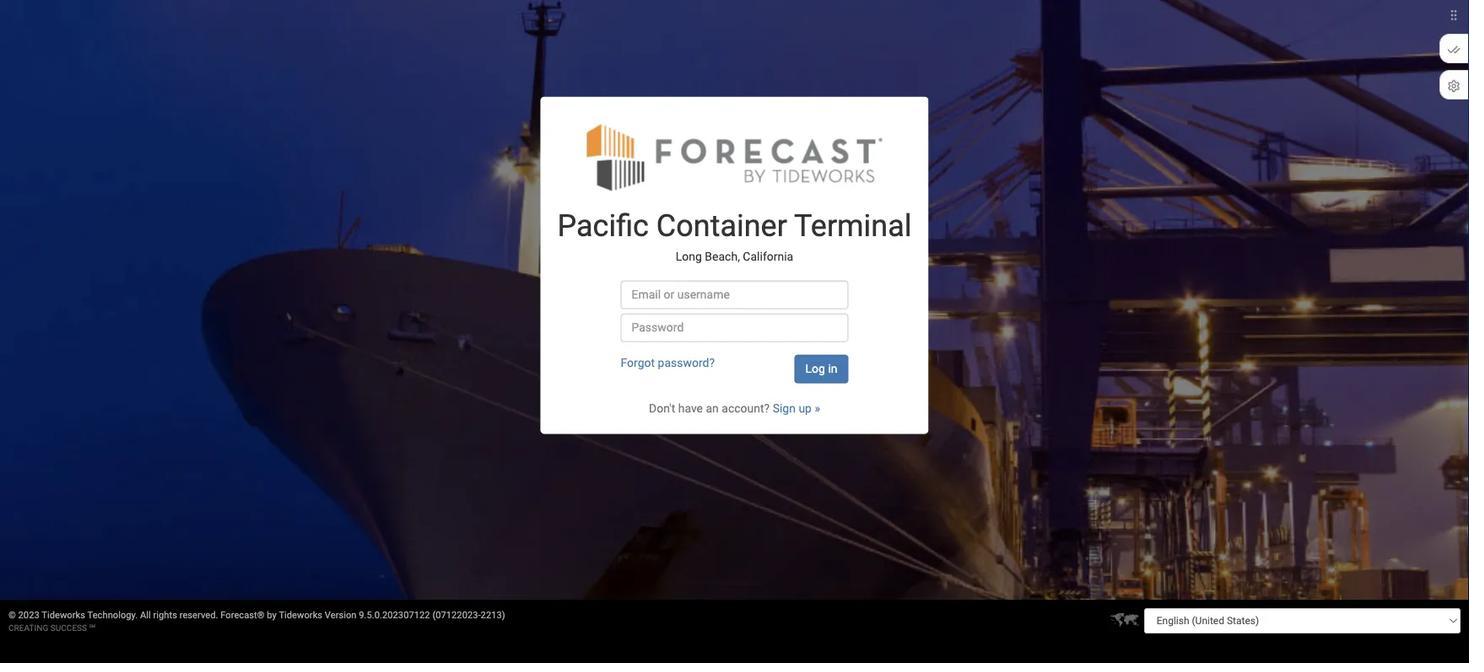 Task type: describe. For each thing, give the bounding box(es) containing it.
℠
[[89, 623, 95, 633]]

forecast®
[[221, 610, 265, 621]]

success
[[50, 623, 87, 633]]

1 tideworks from the left
[[42, 610, 85, 621]]

rights
[[153, 610, 177, 621]]

account?
[[722, 402, 770, 416]]

beach,
[[705, 250, 740, 264]]

pacific container terminal long beach, california
[[558, 208, 912, 264]]

9.5.0.202307122
[[359, 610, 430, 621]]

reserved.
[[180, 610, 218, 621]]

log in button
[[795, 355, 849, 384]]

2213)
[[481, 610, 505, 621]]

up
[[799, 402, 812, 416]]

2 tideworks from the left
[[279, 610, 323, 621]]

sign
[[773, 402, 796, 416]]

password?
[[658, 356, 715, 370]]

by
[[267, 610, 277, 621]]

long
[[676, 250, 702, 264]]

©
[[8, 610, 16, 621]]

»
[[815, 402, 820, 416]]

2023
[[18, 610, 39, 621]]

(07122023-
[[433, 610, 481, 621]]

version
[[325, 610, 357, 621]]



Task type: locate. For each thing, give the bounding box(es) containing it.
technology.
[[87, 610, 138, 621]]

tideworks right by
[[279, 610, 323, 621]]

creating
[[8, 623, 48, 633]]

Password password field
[[621, 314, 849, 342]]

terminal
[[794, 208, 912, 243]]

Email or username text field
[[621, 281, 849, 309]]

pacific
[[558, 208, 649, 243]]

1 horizontal spatial tideworks
[[279, 610, 323, 621]]

container
[[657, 208, 787, 243]]

0 horizontal spatial tideworks
[[42, 610, 85, 621]]

forgot
[[621, 356, 655, 370]]

forgot password? log in
[[621, 356, 838, 376]]

log
[[806, 362, 826, 376]]

california
[[743, 250, 794, 264]]

tideworks
[[42, 610, 85, 621], [279, 610, 323, 621]]

forecast® by tideworks image
[[587, 122, 883, 192]]

forgot password? link
[[621, 356, 715, 370]]

don't have an account? sign up »
[[649, 402, 820, 416]]

don't
[[649, 402, 675, 416]]

an
[[706, 402, 719, 416]]

all
[[140, 610, 151, 621]]

in
[[828, 362, 838, 376]]

tideworks up success
[[42, 610, 85, 621]]

© 2023 tideworks technology. all rights reserved. forecast® by tideworks version 9.5.0.202307122 (07122023-2213) creating success ℠
[[8, 610, 505, 633]]

sign up » link
[[773, 402, 820, 416]]

have
[[678, 402, 703, 416]]



Task type: vqa. For each thing, say whether or not it's contained in the screenshot.
Pacific Container Terminal Long Beach, California
yes



